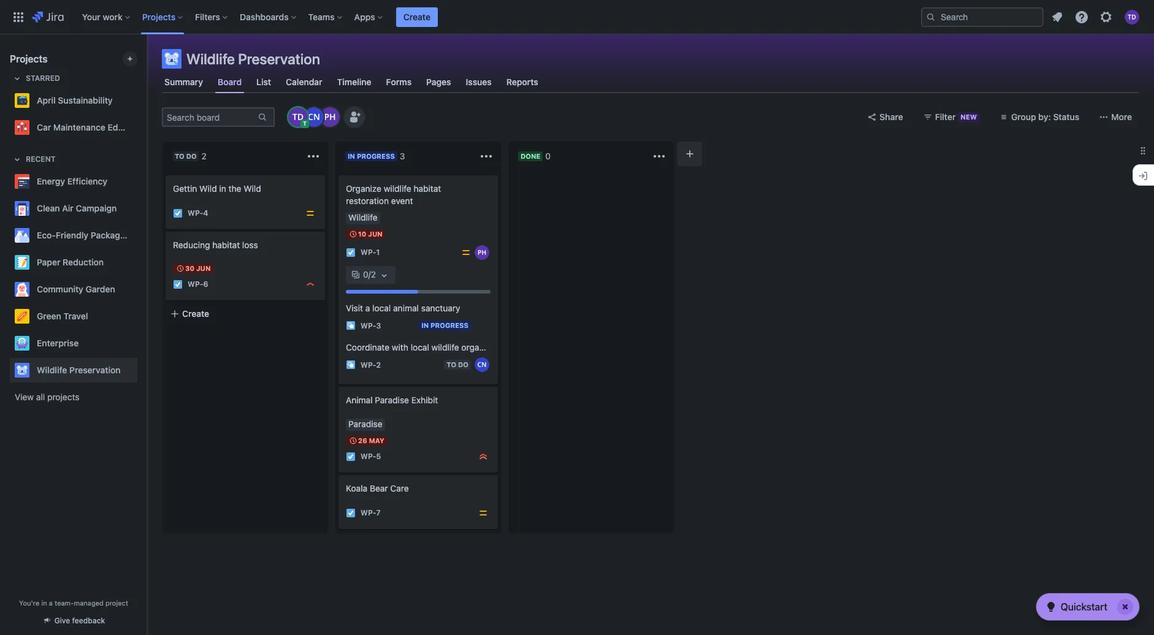 Task type: locate. For each thing, give the bounding box(es) containing it.
task image for wp-1
[[346, 248, 356, 258]]

energy
[[37, 176, 65, 187]]

2 vertical spatial 2
[[377, 361, 381, 370]]

0 horizontal spatial wildlife
[[37, 365, 67, 376]]

column actions menu image for 3
[[479, 149, 494, 164]]

education
[[108, 122, 148, 133]]

coordinate with local wildlife organizations
[[346, 343, 515, 353]]

column actions menu image
[[479, 149, 494, 164], [652, 149, 667, 164]]

a right visit
[[366, 303, 370, 314]]

give feedback button
[[35, 611, 112, 631]]

to inside to do 2
[[175, 152, 185, 160]]

preservation up view all projects link on the left of the page
[[69, 365, 121, 376]]

status
[[1054, 112, 1080, 122]]

a
[[366, 303, 370, 314], [49, 600, 53, 608]]

0 vertical spatial local
[[373, 303, 391, 314]]

1 horizontal spatial progress
[[431, 322, 469, 330]]

1 horizontal spatial do
[[458, 361, 469, 369]]

done
[[521, 152, 541, 160]]

0 horizontal spatial create
[[182, 309, 209, 319]]

0 vertical spatial 3
[[400, 151, 405, 161]]

to down the coordinate with local wildlife organizations
[[447, 361, 457, 369]]

0 vertical spatial create button
[[396, 7, 438, 27]]

1 horizontal spatial projects
[[142, 11, 176, 22]]

wp- for 7
[[361, 509, 377, 518]]

1 vertical spatial wildlife preservation
[[37, 365, 121, 376]]

2
[[202, 151, 207, 161], [371, 269, 376, 280], [377, 361, 381, 370]]

koala bear care
[[346, 484, 409, 494]]

add to starred image
[[134, 174, 149, 189], [134, 201, 149, 216], [134, 282, 149, 297], [134, 336, 149, 351]]

1 add to starred image from the top
[[134, 228, 149, 243]]

1 vertical spatial 3
[[377, 321, 381, 331]]

car
[[37, 122, 51, 133]]

enterprise
[[37, 338, 79, 349]]

preservation up the list
[[238, 50, 320, 68]]

1 vertical spatial jun
[[196, 264, 211, 272]]

add to starred image for eco-friendly packaging
[[134, 228, 149, 243]]

0 vertical spatial projects
[[142, 11, 176, 22]]

medium image down highest image in the left bottom of the page
[[479, 509, 488, 519]]

enterprise link
[[10, 331, 133, 356]]

may
[[369, 437, 385, 445]]

task image
[[173, 209, 183, 218], [346, 452, 356, 462]]

0 right the done
[[546, 151, 551, 161]]

do
[[186, 152, 197, 160], [458, 361, 469, 369]]

add to starred image for enterprise
[[134, 336, 149, 351]]

progress for in progress 3
[[357, 152, 395, 160]]

visit
[[346, 303, 363, 314]]

0 vertical spatial create
[[404, 11, 431, 22]]

a left team-
[[49, 600, 53, 608]]

30 june 2023 image
[[176, 264, 185, 274]]

0 vertical spatial medium image
[[306, 209, 315, 218]]

preservation
[[238, 50, 320, 68], [69, 365, 121, 376]]

april sustainability
[[37, 95, 113, 106]]

1 horizontal spatial wild
[[244, 183, 261, 194]]

add to starred image
[[134, 228, 149, 243], [134, 255, 149, 270], [134, 309, 149, 324], [134, 363, 149, 378]]

1 horizontal spatial wildlife preservation
[[187, 50, 320, 68]]

clean air campaign link
[[10, 196, 133, 221]]

local for with
[[411, 343, 429, 353]]

jun right 30 at the top left of the page
[[196, 264, 211, 272]]

wildlife up view all projects
[[37, 365, 67, 376]]

wild right gettin
[[200, 183, 217, 194]]

green travel link
[[10, 304, 133, 329]]

1 wild from the left
[[200, 183, 217, 194]]

to up gettin
[[175, 152, 185, 160]]

habitat
[[414, 183, 441, 194], [212, 240, 240, 250]]

medium image
[[461, 248, 471, 258]]

0 down wp-1 link in the left of the page
[[363, 269, 369, 280]]

jun for 30 jun
[[196, 264, 211, 272]]

progress inside in progress 3
[[357, 152, 395, 160]]

packaging
[[91, 230, 133, 241]]

1 vertical spatial wildlife
[[432, 343, 459, 353]]

1 vertical spatial task image
[[173, 280, 183, 290]]

wp- down 26 may
[[361, 453, 377, 462]]

task image for wp-7
[[346, 509, 356, 519]]

add to starred image for energy efficiency
[[134, 174, 149, 189]]

green
[[37, 311, 61, 322]]

1 vertical spatial progress
[[431, 322, 469, 330]]

create button right apps popup button
[[396, 7, 438, 27]]

wp- down coordinate
[[361, 361, 377, 370]]

0 horizontal spatial wild
[[200, 183, 217, 194]]

0 horizontal spatial column actions menu image
[[479, 149, 494, 164]]

primary element
[[7, 0, 922, 34]]

1 horizontal spatial create
[[404, 11, 431, 22]]

wp- for 4
[[188, 209, 203, 218]]

wp- down 30 jun
[[188, 280, 203, 289]]

energy efficiency
[[37, 176, 107, 187]]

1 horizontal spatial task image
[[346, 452, 356, 462]]

1 vertical spatial remove from starred image
[[134, 120, 149, 135]]

organizations
[[462, 343, 515, 353]]

do for to do
[[458, 361, 469, 369]]

2 add to starred image from the top
[[134, 201, 149, 216]]

1 horizontal spatial wildlife
[[187, 50, 235, 68]]

1 vertical spatial create button
[[163, 303, 328, 325]]

1 remove from starred image from the top
[[134, 93, 149, 108]]

4
[[203, 209, 208, 218]]

5
[[377, 453, 381, 462]]

in inside in progress 3
[[348, 152, 355, 160]]

projects right work
[[142, 11, 176, 22]]

progress for in progress
[[431, 322, 469, 330]]

0 vertical spatial to
[[175, 152, 185, 160]]

to for to do 2
[[175, 152, 185, 160]]

wp-5
[[361, 453, 381, 462]]

0 vertical spatial in
[[219, 183, 226, 194]]

sustainability
[[58, 95, 113, 106]]

0 horizontal spatial projects
[[10, 53, 48, 64]]

progress up the organize
[[357, 152, 395, 160]]

give
[[54, 617, 70, 626]]

do up gettin
[[186, 152, 197, 160]]

managed
[[74, 600, 104, 608]]

wp- right sub task image
[[361, 321, 377, 331]]

1 horizontal spatial 0
[[546, 151, 551, 161]]

add to starred image for clean air campaign
[[134, 201, 149, 216]]

1 vertical spatial medium image
[[479, 509, 488, 519]]

1 horizontal spatial column actions menu image
[[652, 149, 667, 164]]

0 vertical spatial 2
[[202, 151, 207, 161]]

jun right 10
[[368, 230, 383, 238]]

26 may 2023 image
[[349, 436, 358, 446]]

3 up coordinate
[[377, 321, 381, 331]]

wp- for 3
[[361, 321, 377, 331]]

filter new
[[936, 112, 978, 122]]

1 vertical spatial do
[[458, 361, 469, 369]]

wp- inside "link"
[[361, 453, 377, 462]]

add to starred image for green travel
[[134, 309, 149, 324]]

community garden link
[[10, 277, 133, 302]]

1 vertical spatial create
[[182, 309, 209, 319]]

banner
[[0, 0, 1155, 34]]

1 horizontal spatial to
[[447, 361, 457, 369]]

0 horizontal spatial task image
[[173, 209, 183, 218]]

create button
[[396, 7, 438, 27], [163, 303, 328, 325]]

your profile and settings image
[[1125, 10, 1140, 24]]

1 vertical spatial a
[[49, 600, 53, 608]]

loss
[[242, 240, 258, 250]]

jira image
[[32, 10, 64, 24], [32, 10, 64, 24]]

projects up collapse starred projects icon
[[10, 53, 48, 64]]

medium image down column actions menu icon
[[306, 209, 315, 218]]

2 vertical spatial task image
[[346, 509, 356, 519]]

calendar link
[[284, 71, 325, 93]]

2 remove from starred image from the top
[[134, 120, 149, 135]]

filters button
[[192, 7, 233, 27]]

done 0
[[521, 151, 551, 161]]

tab list containing board
[[155, 71, 1148, 93]]

1 vertical spatial 0
[[363, 269, 369, 280]]

0 vertical spatial habitat
[[414, 183, 441, 194]]

pages
[[427, 77, 451, 87]]

0 horizontal spatial jun
[[196, 264, 211, 272]]

projects
[[142, 11, 176, 22], [10, 53, 48, 64]]

1 horizontal spatial create button
[[396, 7, 438, 27]]

in
[[219, 183, 226, 194], [41, 600, 47, 608]]

0 horizontal spatial in
[[348, 152, 355, 160]]

26 may 2023 image
[[349, 436, 358, 446]]

1 vertical spatial 2
[[371, 269, 376, 280]]

0 vertical spatial do
[[186, 152, 197, 160]]

1 horizontal spatial preservation
[[238, 50, 320, 68]]

0 horizontal spatial wildlife
[[384, 183, 412, 194]]

1 horizontal spatial habitat
[[414, 183, 441, 194]]

0 horizontal spatial local
[[373, 303, 391, 314]]

7
[[377, 509, 381, 518]]

1 column actions menu image from the left
[[479, 149, 494, 164]]

garden
[[86, 284, 115, 295]]

task image down 26 may 2023 image
[[346, 452, 356, 462]]

car maintenance education
[[37, 122, 148, 133]]

wildlife preservation link
[[10, 358, 133, 383]]

1 horizontal spatial medium image
[[479, 509, 488, 519]]

0 horizontal spatial medium image
[[306, 209, 315, 218]]

task image for wp-6
[[173, 280, 183, 290]]

wp- down the 10 jun
[[361, 248, 377, 257]]

local right the with
[[411, 343, 429, 353]]

0 vertical spatial in
[[348, 152, 355, 160]]

4 add to starred image from the top
[[134, 363, 149, 378]]

share
[[880, 112, 904, 122]]

do for to do 2
[[186, 152, 197, 160]]

help image
[[1075, 10, 1090, 24]]

koala
[[346, 484, 368, 494]]

in up the organize
[[348, 152, 355, 160]]

wild
[[200, 183, 217, 194], [244, 183, 261, 194]]

exhibit
[[412, 395, 438, 406]]

wp-3
[[361, 321, 381, 331]]

medium image
[[306, 209, 315, 218], [479, 509, 488, 519]]

1 vertical spatial local
[[411, 343, 429, 353]]

task image left the wp-7 link
[[346, 509, 356, 519]]

1 vertical spatial task image
[[346, 452, 356, 462]]

1 horizontal spatial in
[[219, 183, 226, 194]]

wp-5 link
[[361, 452, 381, 462]]

wildlife up to do
[[432, 343, 459, 353]]

gettin wild in the wild
[[173, 183, 261, 194]]

task image left wp-1 link in the left of the page
[[346, 248, 356, 258]]

0 horizontal spatial to
[[175, 152, 185, 160]]

progress down sanctuary
[[431, 322, 469, 330]]

wildlife up board
[[187, 50, 235, 68]]

1 vertical spatial preservation
[[69, 365, 121, 376]]

view
[[15, 392, 34, 403]]

organize
[[346, 183, 382, 194]]

0 vertical spatial wildlife
[[384, 183, 412, 194]]

0 vertical spatial jun
[[368, 230, 383, 238]]

0 horizontal spatial create button
[[163, 303, 328, 325]]

0 vertical spatial progress
[[357, 152, 395, 160]]

3 add to starred image from the top
[[134, 309, 149, 324]]

10 june 2023 image
[[349, 230, 358, 239], [349, 230, 358, 239]]

wp- down koala bear care
[[361, 509, 377, 518]]

1 vertical spatial in
[[422, 322, 429, 330]]

task image left wp-4 link
[[173, 209, 183, 218]]

create down wp-6 link on the top left of page
[[182, 309, 209, 319]]

0 vertical spatial a
[[366, 303, 370, 314]]

3 up organize wildlife habitat restoration event on the top
[[400, 151, 405, 161]]

visit a local animal sanctuary
[[346, 303, 461, 314]]

tab list
[[155, 71, 1148, 93]]

0 horizontal spatial 3
[[377, 321, 381, 331]]

remove from starred image
[[134, 93, 149, 108], [134, 120, 149, 135]]

2 down coordinate
[[377, 361, 381, 370]]

1 vertical spatial to
[[447, 361, 457, 369]]

1 horizontal spatial wildlife
[[432, 343, 459, 353]]

1 add to starred image from the top
[[134, 174, 149, 189]]

wp-2
[[361, 361, 381, 370]]

wildlife preservation down enterprise link
[[37, 365, 121, 376]]

2 add to starred image from the top
[[134, 255, 149, 270]]

add to starred image for wildlife preservation
[[134, 363, 149, 378]]

wildlife
[[384, 183, 412, 194], [432, 343, 459, 353]]

1 vertical spatial habitat
[[212, 240, 240, 250]]

1 horizontal spatial in
[[422, 322, 429, 330]]

wildlife up event
[[384, 183, 412, 194]]

gettin
[[173, 183, 197, 194]]

3 add to starred image from the top
[[134, 282, 149, 297]]

0 horizontal spatial progress
[[357, 152, 395, 160]]

0 horizontal spatial in
[[41, 600, 47, 608]]

in right you're
[[41, 600, 47, 608]]

create
[[404, 11, 431, 22], [182, 309, 209, 319]]

in for in progress
[[422, 322, 429, 330]]

0 vertical spatial task image
[[346, 248, 356, 258]]

0 vertical spatial task image
[[173, 209, 183, 218]]

0 vertical spatial 0
[[546, 151, 551, 161]]

you're in a team-managed project
[[19, 600, 128, 608]]

2 up gettin wild in the wild
[[202, 151, 207, 161]]

jun
[[368, 230, 383, 238], [196, 264, 211, 272]]

0 vertical spatial wildlife preservation
[[187, 50, 320, 68]]

wp-7
[[361, 509, 381, 518]]

4 add to starred image from the top
[[134, 336, 149, 351]]

0 horizontal spatial preservation
[[69, 365, 121, 376]]

payton hansen image
[[320, 107, 340, 127]]

wildlife preservation
[[187, 50, 320, 68], [37, 365, 121, 376]]

local up wp-3
[[373, 303, 391, 314]]

all
[[36, 392, 45, 403]]

in
[[348, 152, 355, 160], [422, 322, 429, 330]]

wp- down gettin
[[188, 209, 203, 218]]

air
[[62, 203, 74, 214]]

in for in progress 3
[[348, 152, 355, 160]]

create button down 6
[[163, 303, 328, 325]]

apps
[[355, 11, 375, 22]]

1 vertical spatial in
[[41, 600, 47, 608]]

wp-1 link
[[361, 248, 380, 258]]

1 horizontal spatial jun
[[368, 230, 383, 238]]

task image down 30 june 2023 icon on the left top of the page
[[173, 280, 183, 290]]

do left cara nguyen image
[[458, 361, 469, 369]]

task image
[[346, 248, 356, 258], [173, 280, 183, 290], [346, 509, 356, 519]]

2 down wp-1 link in the left of the page
[[371, 269, 376, 280]]

high image
[[306, 280, 315, 290]]

your
[[82, 11, 101, 22]]

do inside to do 2
[[186, 152, 197, 160]]

2 for to do 2
[[202, 151, 207, 161]]

quickstart
[[1061, 602, 1108, 613]]

in left the
[[219, 183, 226, 194]]

wildlife preservation up the list
[[187, 50, 320, 68]]

1 horizontal spatial local
[[411, 343, 429, 353]]

wp-7 link
[[361, 508, 381, 519]]

create right apps popup button
[[404, 11, 431, 22]]

0 vertical spatial remove from starred image
[[134, 93, 149, 108]]

in up the coordinate with local wildlife organizations
[[422, 322, 429, 330]]

by:
[[1039, 112, 1052, 122]]

2 wild from the left
[[244, 183, 261, 194]]

0 horizontal spatial do
[[186, 152, 197, 160]]

wp-1
[[361, 248, 380, 257]]

2 column actions menu image from the left
[[652, 149, 667, 164]]

wild right the
[[244, 183, 261, 194]]



Task type: vqa. For each thing, say whether or not it's contained in the screenshot.
the the
yes



Task type: describe. For each thing, give the bounding box(es) containing it.
wp- for 5
[[361, 453, 377, 462]]

sub task image
[[346, 360, 356, 370]]

clean
[[37, 203, 60, 214]]

clean air campaign
[[37, 203, 117, 214]]

payton hansen image
[[475, 245, 490, 260]]

animal
[[393, 303, 419, 314]]

recent
[[26, 155, 56, 164]]

0 horizontal spatial a
[[49, 600, 53, 608]]

dismiss quickstart image
[[1116, 598, 1136, 617]]

sub task image
[[346, 321, 356, 331]]

projects inside popup button
[[142, 11, 176, 22]]

create inside primary element
[[404, 11, 431, 22]]

group by: status
[[1012, 112, 1080, 122]]

issues link
[[464, 71, 494, 93]]

timeline
[[337, 77, 372, 87]]

tariq douglas image
[[288, 107, 308, 127]]

filters
[[195, 11, 220, 22]]

cara nguyen image
[[304, 107, 324, 127]]

april
[[37, 95, 56, 106]]

jun for 10 jun
[[368, 230, 383, 238]]

add people image
[[347, 110, 362, 125]]

wp-3 link
[[361, 321, 381, 331]]

check image
[[1044, 600, 1059, 615]]

view all projects link
[[10, 387, 137, 409]]

car maintenance education link
[[10, 115, 148, 140]]

quickstart button
[[1037, 594, 1140, 621]]

friendly
[[56, 230, 88, 241]]

sidebar navigation image
[[134, 49, 161, 74]]

give feedback
[[54, 617, 105, 626]]

wp-6 link
[[188, 279, 208, 290]]

1 vertical spatial projects
[[10, 53, 48, 64]]

bear
[[370, 484, 388, 494]]

Search board text field
[[163, 109, 257, 126]]

task image for wp-5
[[346, 452, 356, 462]]

animal paradise exhibit
[[346, 395, 438, 406]]

wp- for 6
[[188, 280, 203, 289]]

teams button
[[305, 7, 347, 27]]

dashboards
[[240, 11, 289, 22]]

new
[[961, 113, 978, 121]]

2 inside "wp-2" link
[[377, 361, 381, 370]]

column actions menu image
[[306, 149, 321, 164]]

settings image
[[1100, 10, 1114, 24]]

list
[[257, 77, 271, 87]]

30
[[185, 264, 195, 272]]

wp-4
[[188, 209, 208, 218]]

eco-friendly packaging link
[[10, 223, 133, 248]]

0 horizontal spatial 0
[[363, 269, 369, 280]]

summary
[[164, 77, 203, 87]]

view all projects
[[15, 392, 79, 403]]

timeline link
[[335, 71, 374, 93]]

cara nguyen image
[[475, 358, 490, 373]]

collapse starred projects image
[[10, 71, 25, 86]]

10
[[358, 230, 367, 238]]

pages link
[[424, 71, 454, 93]]

reducing habitat loss
[[173, 240, 258, 250]]

collapse recent projects image
[[10, 152, 25, 167]]

project
[[106, 600, 128, 608]]

wp- for 1
[[361, 248, 377, 257]]

column actions menu image for 0
[[652, 149, 667, 164]]

paradise
[[375, 395, 409, 406]]

work
[[103, 11, 123, 22]]

wildlife inside organize wildlife habitat restoration event
[[384, 183, 412, 194]]

projects button
[[139, 7, 188, 27]]

you're
[[19, 600, 39, 608]]

banner containing your work
[[0, 0, 1155, 34]]

to for to do
[[447, 361, 457, 369]]

animal
[[346, 395, 373, 406]]

0 vertical spatial preservation
[[238, 50, 320, 68]]

efficiency
[[67, 176, 107, 187]]

filter
[[936, 112, 956, 122]]

forms
[[386, 77, 412, 87]]

add to starred image for community garden
[[134, 282, 149, 297]]

reducing
[[173, 240, 210, 250]]

event
[[391, 196, 413, 206]]

create button inside primary element
[[396, 7, 438, 27]]

travel
[[64, 311, 88, 322]]

more button
[[1092, 107, 1140, 127]]

restoration
[[346, 196, 389, 206]]

more
[[1112, 112, 1133, 122]]

list link
[[254, 71, 274, 93]]

0 horizontal spatial wildlife preservation
[[37, 365, 121, 376]]

wp-4 link
[[188, 208, 208, 219]]

26
[[358, 437, 367, 445]]

reports
[[507, 77, 539, 87]]

2 for 0 / 2
[[371, 269, 376, 280]]

remove from starred image for car maintenance education
[[134, 120, 149, 135]]

to do 2
[[175, 151, 207, 161]]

10 jun
[[358, 230, 383, 238]]

1 horizontal spatial 3
[[400, 151, 405, 161]]

maintenance
[[53, 122, 105, 133]]

search image
[[927, 12, 936, 22]]

create project image
[[125, 54, 135, 64]]

starred
[[26, 74, 60, 83]]

habitat inside organize wildlife habitat restoration event
[[414, 183, 441, 194]]

appswitcher icon image
[[11, 10, 26, 24]]

calendar
[[286, 77, 323, 87]]

local for a
[[373, 303, 391, 314]]

add to starred image for paper reduction
[[134, 255, 149, 270]]

1
[[377, 248, 380, 257]]

0 vertical spatial wildlife
[[187, 50, 235, 68]]

april sustainability link
[[10, 88, 133, 113]]

Search field
[[922, 7, 1044, 27]]

medium image for koala bear care
[[479, 509, 488, 519]]

sanctuary
[[421, 303, 461, 314]]

medium image for gettin wild in the wild
[[306, 209, 315, 218]]

0 horizontal spatial habitat
[[212, 240, 240, 250]]

wp-2 link
[[361, 360, 381, 371]]

coordinate
[[346, 343, 390, 353]]

reports link
[[504, 71, 541, 93]]

6
[[203, 280, 208, 289]]

forms link
[[384, 71, 414, 93]]

remove from starred image for april sustainability
[[134, 93, 149, 108]]

wp- for 2
[[361, 361, 377, 370]]

notifications image
[[1051, 10, 1065, 24]]

task image for wp-4
[[173, 209, 183, 218]]

1 horizontal spatial a
[[366, 303, 370, 314]]

paper
[[37, 257, 60, 268]]

30 june 2023 image
[[176, 264, 185, 274]]

feedback
[[72, 617, 105, 626]]

the
[[229, 183, 241, 194]]

reduction
[[63, 257, 104, 268]]

issues
[[466, 77, 492, 87]]

in progress
[[422, 322, 469, 330]]

1 vertical spatial wildlife
[[37, 365, 67, 376]]

projects
[[47, 392, 79, 403]]

board
[[218, 77, 242, 87]]

share button
[[861, 107, 911, 127]]

green travel
[[37, 311, 88, 322]]

highest image
[[479, 452, 488, 462]]

paper reduction
[[37, 257, 104, 268]]

0 / 2
[[363, 269, 376, 280]]



